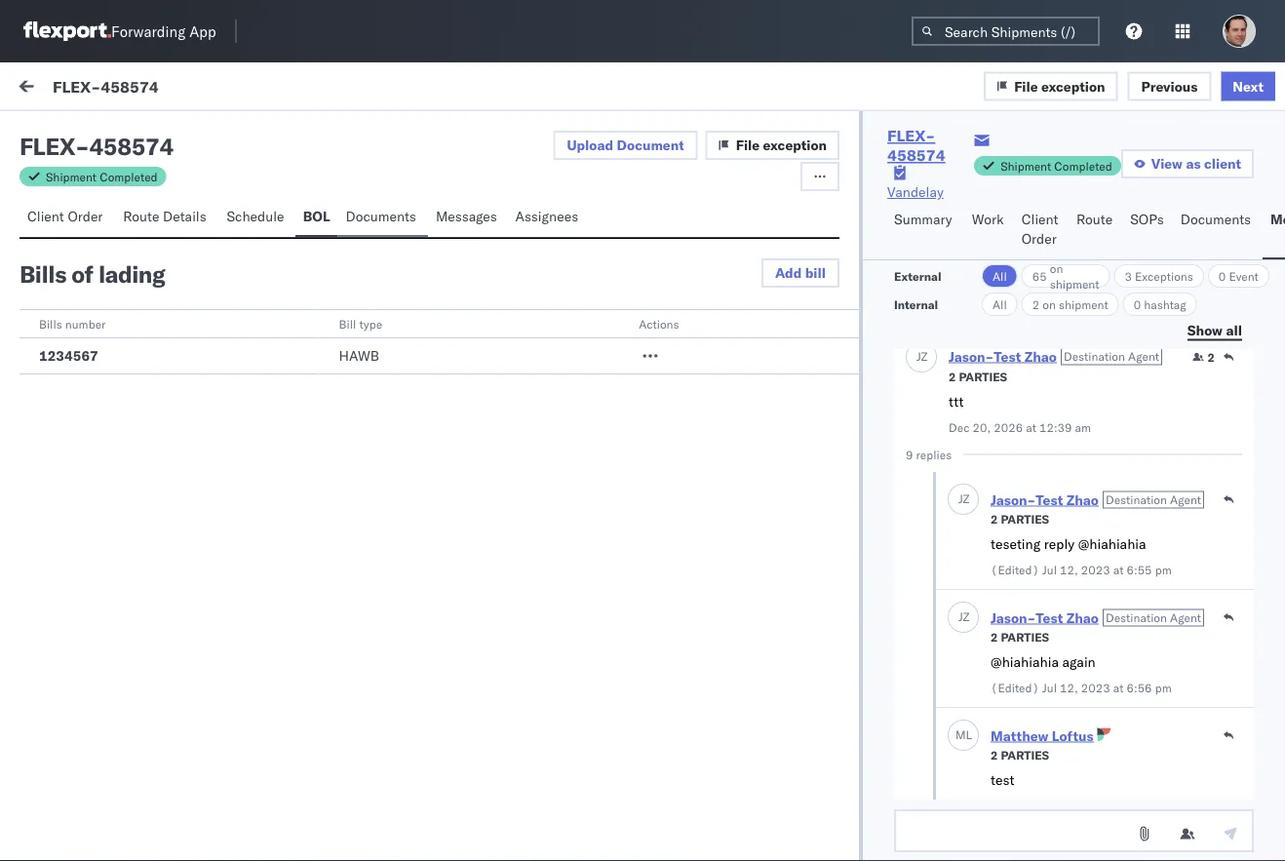 Task type: vqa. For each thing, say whether or not it's contained in the screenshot.


Task type: describe. For each thing, give the bounding box(es) containing it.
6:56
[[1127, 680, 1152, 695]]

(edited) inside "@hiahiahia again (edited)  jul 12, 2023 at 6:56 pm"
[[991, 680, 1040, 695]]

teseting
[[991, 535, 1041, 552]]

flex- 458574 link
[[888, 126, 974, 165]]

matthew loftus
[[991, 727, 1094, 744]]

oct 27, 2023, 1:02 pm pdt
[[289, 211, 463, 228]]

pm inside "@hiahiahia again (edited)  jul 12, 2023 at 6:56 pm"
[[1155, 680, 1172, 695]]

test sep 27, 2023 at 12:43 pm
[[991, 771, 1133, 813]]

agent for (edited)
[[1170, 610, 1202, 625]]

6:55
[[1127, 562, 1152, 577]]

route for route details
[[123, 208, 159, 225]]

1 horizontal spatial shipment
[[1001, 158, 1051, 173]]

agent for 20,
[[1128, 349, 1160, 364]]

schedule button
[[219, 199, 295, 237]]

jie xiong for oct 27, 2023, 1:02 pm pdt
[[165, 211, 220, 228]]

65
[[1032, 269, 1047, 283]]

0 horizontal spatial client order button
[[20, 199, 115, 237]]

(edited) inside teseting reply @hiahiahia (edited)  jul 12, 2023 at 6:55 pm
[[991, 562, 1040, 577]]

lading
[[98, 259, 165, 289]]

9
[[906, 447, 913, 462]]

0 horizontal spatial client
[[27, 208, 64, 225]]

type
[[359, 316, 382, 331]]

previous
[[1142, 77, 1198, 94]]

mark all external messages as read
[[987, 79, 1223, 97]]

add
[[775, 264, 802, 281]]

20,
[[973, 420, 991, 434]]

2 down 65
[[1032, 297, 1040, 312]]

at inside "@hiahiahia again (edited)  jul 12, 2023 at 6:56 pm"
[[1113, 680, 1124, 695]]

@jie
[[255, 245, 284, 262]]

message
[[131, 169, 177, 184]]

2 on shipment
[[1032, 297, 1109, 312]]

app
[[189, 22, 216, 40]]

import
[[145, 80, 186, 97]]

flexport for oct 27, 2023, 1:02 pm pdt
[[230, 213, 274, 227]]

hello
[[129, 333, 161, 350]]

reply
[[1044, 535, 1075, 552]]

26,
[[315, 299, 336, 316]]

view as client
[[1152, 155, 1241, 172]]

458574 up the (3)
[[101, 76, 159, 96]]

1 horizontal spatial client
[[909, 169, 941, 184]]

0 vertical spatial flex- 458574
[[888, 126, 946, 165]]

0 hashtag
[[1134, 297, 1186, 312]]

1 vertical spatial actions
[[639, 316, 679, 331]]

2 parties button for @hiahiahia
[[991, 628, 1049, 645]]

xiong for oct 27, 2023, 1:02 pm pdt
[[185, 211, 220, 228]]

pm for 7:21
[[414, 299, 435, 316]]

import work
[[145, 80, 221, 97]]

show all button
[[1176, 316, 1254, 345]]

2 button
[[1193, 349, 1215, 365]]

2 for teseting
[[991, 512, 998, 526]]

j z for ttt
[[917, 349, 928, 364]]

z for @hiahiahia
[[963, 610, 970, 624]]

add bill button
[[762, 258, 840, 288]]

j x for oct 26, 2023, 7:21 pm pdt
[[136, 301, 146, 313]]

2 for @hiahiahia
[[991, 630, 998, 644]]

0 horizontal spatial exception
[[763, 137, 827, 154]]

all button for 65
[[982, 264, 1018, 288]]

documents for rightmost documents button
[[1181, 211, 1251, 228]]

jie for oct 26, 2023, 7:21 pm pdt
[[165, 299, 181, 316]]

assignees
[[515, 208, 578, 225]]

2 parties for teseting
[[991, 512, 1049, 526]]

1 resize handle column header from the left
[[58, 163, 82, 456]]

flex - 458574
[[20, 132, 173, 161]]

parties for teseting
[[1001, 512, 1049, 526]]

1 vertical spatial xiong
[[287, 245, 325, 262]]

0 vertical spatial work
[[189, 80, 221, 97]]

client
[[1204, 155, 1241, 172]]

next
[[1233, 77, 1264, 94]]

2023 inside test sep 27, 2023 at 12:43 pm
[[1035, 798, 1064, 813]]

me
[[1271, 211, 1285, 228]]

@hiahiahia inside teseting reply @hiahiahia (edited)  jul 12, 2023 at 6:55 pm
[[1078, 535, 1146, 552]]

2 parties button for test
[[991, 746, 1049, 763]]

test for @hiahiahia
[[1036, 609, 1063, 626]]

flexport. image
[[23, 21, 111, 41]]

route button
[[1069, 202, 1123, 259]]

0 vertical spatial as
[[1172, 79, 1187, 97]]

sops
[[1131, 211, 1164, 228]]

458574 down add bill button
[[716, 315, 767, 332]]

on for 65
[[1050, 261, 1063, 276]]

bill type
[[339, 316, 382, 331]]

loftus for matthew
[[1052, 727, 1094, 744]]

exceptions
[[1135, 269, 1194, 283]]

of
[[72, 259, 93, 289]]

vandelay button
[[12, 368, 1275, 455]]

1 horizontal spatial work
[[972, 211, 1004, 228]]

oct for oct 26, 2023, 7:21 pm pdt
[[289, 299, 311, 316]]

12, inside "@hiahiahia again (edited)  jul 12, 2023 at 6:56 pm"
[[1060, 680, 1078, 695]]

bol button
[[295, 199, 338, 237]]

0 vertical spatial all
[[1024, 79, 1042, 97]]

-
[[75, 132, 89, 161]]

external for external
[[894, 269, 942, 283]]

Search Shipments (/) text field
[[912, 17, 1100, 46]]

0 vertical spatial messages
[[1104, 79, 1168, 97]]

flex- 458574 for oct 27, 2023, 1:02 pm pdt
[[675, 227, 767, 244]]

test inside test sep 27, 2023 at 12:43 pm
[[991, 771, 1015, 788]]

2 down the show all button on the right of page
[[1208, 350, 1215, 364]]

@matthew loftus @jie xiong test
[[132, 245, 360, 262]]

hawb
[[339, 347, 379, 364]]

7:21
[[381, 299, 411, 316]]

upload
[[567, 137, 614, 154]]

@hiahiahia again (edited)  jul 12, 2023 at 6:56 pm
[[991, 653, 1172, 695]]

summary
[[894, 211, 952, 228]]

1 horizontal spatial actions
[[1143, 169, 1184, 184]]

j for ttt
[[917, 349, 921, 364]]

0 vertical spatial exception
[[1042, 77, 1105, 94]]

2 parties button for ttt
[[949, 367, 1008, 384]]

jason- for @hiahiahia
[[991, 609, 1036, 626]]

12:39
[[1040, 420, 1072, 434]]

test for ttt
[[994, 348, 1021, 365]]

show all
[[1188, 321, 1242, 338]]

flexport for oct 26, 2023, 7:21 pm pdt
[[230, 300, 274, 315]]

jason-test zhao destination agent for dec
[[949, 348, 1160, 365]]

number
[[65, 316, 106, 331]]

jie for oct 27, 2023, 1:02 pm pdt
[[165, 211, 181, 228]]

parties for test
[[1001, 748, 1049, 762]]

27, inside test sep 27, 2023 at 12:43 pm
[[1014, 798, 1032, 813]]

2023 inside teseting reply @hiahiahia (edited)  jul 12, 2023 at 6:55 pm
[[1081, 562, 1110, 577]]

related
[[676, 169, 716, 184]]

zhao for again
[[1067, 609, 1099, 626]]

pdt for oct 26, 2023, 7:21 pm pdt
[[438, 299, 463, 316]]

0 for 0 event
[[1219, 269, 1226, 283]]

work for my
[[56, 75, 106, 102]]

forwarding
[[111, 22, 186, 40]]

bills number
[[39, 316, 106, 331]]

previous button
[[1128, 71, 1212, 101]]

shipment for 2 on shipment
[[1059, 297, 1109, 312]]

internal (0)
[[131, 124, 207, 141]]

forwarding app link
[[23, 21, 216, 41]]

bill
[[805, 264, 826, 281]]

my work
[[20, 75, 106, 102]]

bol
[[303, 208, 330, 225]]

work button
[[964, 202, 1014, 259]]

1 horizontal spatial shipment completed
[[1001, 158, 1113, 173]]

(3)
[[90, 124, 115, 141]]

2023, for 27,
[[339, 211, 377, 228]]

internal for internal
[[894, 297, 938, 312]]

my
[[20, 75, 51, 102]]

internal for internal (0)
[[131, 124, 179, 141]]

9 replies
[[906, 447, 952, 462]]

route details
[[123, 208, 206, 225]]

2 parties button for teseting
[[991, 510, 1049, 527]]

jie xiong for oct 26, 2023, 7:21 pm pdt
[[165, 299, 220, 316]]

0 horizontal spatial shipment completed
[[46, 169, 158, 184]]

messages inside button
[[436, 208, 497, 225]]

item/shipment
[[748, 169, 828, 184]]

bill
[[339, 316, 356, 331]]

matthew loftus button
[[991, 727, 1094, 744]]

x for oct 26, 2023, 7:21 pm pdt
[[140, 301, 146, 313]]

details
[[163, 208, 206, 225]]

at inside ttt dec 20, 2026 at 12:39 am
[[1026, 420, 1037, 434]]

0 horizontal spatial completed
[[100, 169, 158, 184]]

1 horizontal spatial order
[[1022, 230, 1057, 247]]

0 event
[[1219, 269, 1259, 283]]

messages button
[[428, 199, 508, 237]]

route details button
[[115, 199, 219, 237]]

0 vertical spatial file
[[1014, 77, 1038, 94]]

import work button
[[137, 62, 229, 115]]

test for teseting
[[1036, 491, 1063, 508]]

am
[[1075, 420, 1091, 434]]

sops button
[[1123, 202, 1173, 259]]

1 horizontal spatial completed
[[1054, 158, 1113, 173]]

oct for oct 27, 2023, 1:02 pm pdt
[[289, 211, 311, 228]]

l
[[966, 728, 972, 742]]

0 vertical spatial test
[[334, 245, 360, 262]]

1 horizontal spatial client order button
[[1014, 202, 1069, 259]]

zhao for reply
[[1067, 491, 1099, 508]]

(0)
[[182, 124, 207, 141]]

j z for teseting
[[959, 492, 970, 506]]

upload document button
[[553, 131, 698, 160]]

next button
[[1221, 71, 1276, 101]]

add bill
[[775, 264, 826, 281]]

external for external (3)
[[31, 124, 86, 141]]

ttt dec 20, 2026 at 12:39 am
[[949, 393, 1091, 434]]



Task type: locate. For each thing, give the bounding box(es) containing it.
exception up item/shipment
[[763, 137, 827, 154]]

0 horizontal spatial internal
[[131, 124, 179, 141]]

m
[[956, 728, 966, 742]]

0 vertical spatial j x
[[136, 213, 146, 226]]

j for teseting
[[959, 492, 963, 506]]

2023 left 12:43
[[1035, 798, 1064, 813]]

work
[[189, 80, 221, 97], [972, 211, 1004, 228]]

assignees button
[[508, 199, 590, 237]]

documents for leftmost documents button
[[346, 208, 416, 225]]

exception
[[1042, 77, 1105, 94], [763, 137, 827, 154]]

parties up teseting on the bottom right
[[1001, 512, 1049, 526]]

forwarding app
[[111, 22, 216, 40]]

x for oct 27, 2023, 1:02 pm pdt
[[140, 213, 146, 226]]

pm inside teseting reply @hiahiahia (edited)  jul 12, 2023 at 6:55 pm
[[1155, 562, 1172, 577]]

test up the sep
[[991, 771, 1015, 788]]

0 vertical spatial bills
[[20, 259, 66, 289]]

2 for ttt
[[949, 369, 956, 384]]

file exception up item/shipment
[[736, 137, 827, 154]]

jason-test zhao destination agent down 2 on shipment
[[949, 348, 1160, 365]]

parties down matthew
[[1001, 748, 1049, 762]]

flex-458574
[[53, 76, 159, 96]]

0 vertical spatial j z
[[917, 349, 928, 364]]

destination up "6:55" on the right of the page
[[1106, 492, 1167, 507]]

jul inside "@hiahiahia again (edited)  jul 12, 2023 at 6:56 pm"
[[1043, 680, 1057, 695]]

0 vertical spatial internal
[[131, 124, 179, 141]]

1 vertical spatial internal
[[894, 297, 938, 312]]

vandelay
[[888, 183, 944, 200], [909, 227, 965, 244], [909, 315, 965, 332], [909, 402, 965, 419]]

1 (edited) from the top
[[991, 562, 1040, 577]]

pm right "6:55" on the right of the page
[[1155, 562, 1172, 577]]

jul inside teseting reply @hiahiahia (edited)  jul 12, 2023 at 6:55 pm
[[1043, 562, 1057, 577]]

all
[[1226, 321, 1242, 338]]

0 vertical spatial all button
[[982, 264, 1018, 288]]

2 (edited) from the top
[[991, 680, 1040, 695]]

2 2023, from the top
[[339, 299, 377, 316]]

1 pm from the top
[[414, 211, 435, 228]]

as
[[1172, 79, 1187, 97], [1186, 155, 1201, 172]]

12,
[[1060, 562, 1078, 577], [1060, 680, 1078, 695]]

as inside "button"
[[1186, 155, 1201, 172]]

event
[[1229, 269, 1259, 283]]

2 vertical spatial jason-test zhao button
[[991, 609, 1099, 626]]

client order button up of
[[20, 199, 115, 237]]

related work item/shipment
[[676, 169, 828, 184]]

0 horizontal spatial 27,
[[315, 211, 336, 228]]

oct left 26,
[[289, 299, 311, 316]]

2 vertical spatial flex- 458574
[[675, 315, 767, 332]]

1 vertical spatial jie xiong
[[165, 299, 220, 316]]

2023, left 1:02
[[339, 211, 377, 228]]

1 vertical spatial order
[[1022, 230, 1057, 247]]

shipment up 2 on shipment
[[1050, 276, 1099, 291]]

file exception
[[1014, 77, 1105, 94], [736, 137, 827, 154]]

internal left (0)
[[131, 124, 179, 141]]

2 up teseting on the bottom right
[[991, 512, 998, 526]]

order up of
[[68, 208, 103, 225]]

all for 65 on shipment
[[993, 269, 1007, 283]]

internal inside button
[[131, 124, 179, 141]]

458574 down related work item/shipment
[[716, 227, 767, 244]]

2 vertical spatial pm
[[1117, 798, 1133, 813]]

xiong
[[185, 211, 220, 228], [287, 245, 325, 262], [185, 299, 220, 316]]

zhao for dec
[[1025, 348, 1057, 365]]

2 vertical spatial 2023
[[1035, 798, 1064, 813]]

2 vertical spatial jason-
[[991, 609, 1036, 626]]

2 up ttt
[[949, 369, 956, 384]]

flex- 458574 up vandelay link in the top of the page
[[888, 126, 946, 165]]

z for teseting
[[963, 492, 970, 506]]

on right 65
[[1050, 261, 1063, 276]]

2 jie xiong from the top
[[165, 299, 220, 316]]

0 horizontal spatial documents
[[346, 208, 416, 225]]

None text field
[[894, 809, 1254, 852]]

1:02
[[381, 211, 411, 228]]

z
[[921, 349, 928, 364], [963, 492, 970, 506], [963, 610, 970, 624]]

flexport
[[230, 213, 274, 227], [230, 300, 274, 315]]

at left 12:43
[[1067, 798, 1078, 813]]

jason-test zhao button up ttt dec 20, 2026 at 12:39 am
[[949, 348, 1057, 365]]

0 horizontal spatial 0
[[1134, 297, 1141, 312]]

jason-test zhao button for teseting
[[991, 491, 1099, 508]]

1 horizontal spatial documents button
[[1173, 202, 1263, 259]]

1 vertical spatial zhao
[[1067, 491, 1099, 508]]

shipment completed down flex - 458574
[[46, 169, 158, 184]]

2 vertical spatial destination
[[1106, 610, 1167, 625]]

exception right mark
[[1042, 77, 1105, 94]]

2 oct from the top
[[289, 299, 311, 316]]

458574 up vandelay link in the top of the page
[[888, 145, 946, 165]]

2 jie from the top
[[165, 299, 181, 316]]

@matthew
[[132, 245, 201, 262]]

test up the reply
[[1036, 491, 1063, 508]]

0 vertical spatial zhao
[[1025, 348, 1057, 365]]

2 vertical spatial all
[[993, 297, 1007, 312]]

test down oct 27, 2023, 1:02 pm pdt
[[334, 245, 360, 262]]

route left sops
[[1077, 211, 1113, 228]]

test up ttt dec 20, 2026 at 12:39 am
[[994, 348, 1021, 365]]

jason-test zhao destination agent up the reply
[[991, 491, 1202, 508]]

destination for again
[[1106, 610, 1167, 625]]

None checkbox
[[31, 167, 51, 186], [31, 314, 51, 333], [31, 167, 51, 186], [31, 314, 51, 333]]

1 vertical spatial 2023,
[[339, 299, 377, 316]]

jason-test zhao destination agent for again
[[991, 609, 1202, 626]]

1 horizontal spatial file exception
[[1014, 77, 1105, 94]]

shipment completed
[[1001, 158, 1113, 173], [46, 169, 158, 184]]

1 j x from the top
[[136, 213, 146, 226]]

0 vertical spatial shipment
[[1050, 276, 1099, 291]]

destination down "6:55" on the right of the page
[[1106, 610, 1167, 625]]

j x for oct 27, 2023, 1:02 pm pdt
[[136, 213, 146, 226]]

route inside route details button
[[123, 208, 159, 225]]

jason-test zhao button for ttt
[[949, 348, 1057, 365]]

external inside button
[[31, 124, 86, 141]]

1 vertical spatial file
[[736, 137, 760, 154]]

0 horizontal spatial work
[[56, 75, 106, 102]]

2 pdt from the top
[[438, 299, 463, 316]]

test up again
[[1036, 609, 1063, 626]]

1 vertical spatial test
[[1036, 491, 1063, 508]]

messages right 1:02
[[436, 208, 497, 225]]

2 horizontal spatial client
[[1022, 211, 1059, 228]]

1 vertical spatial file exception
[[736, 137, 827, 154]]

0 vertical spatial z
[[921, 349, 928, 364]]

on inside 65 on shipment
[[1050, 261, 1063, 276]]

2 parties button up ttt
[[949, 367, 1008, 384]]

0 horizontal spatial messages
[[436, 208, 497, 225]]

work right import at top
[[189, 80, 221, 97]]

at left the 6:56
[[1113, 680, 1124, 695]]

2 x from the top
[[140, 301, 146, 313]]

0 vertical spatial @hiahiahia
[[1078, 535, 1146, 552]]

resize handle column header for related work item/shipment
[[876, 163, 900, 456]]

as left "read"
[[1172, 79, 1187, 97]]

1 vertical spatial all
[[993, 269, 1007, 283]]

2 jul from the top
[[1043, 680, 1057, 695]]

zhao
[[1025, 348, 1057, 365], [1067, 491, 1099, 508], [1067, 609, 1099, 626]]

client order
[[27, 208, 103, 225], [1022, 211, 1059, 247]]

flex- 458574 for oct 26, 2023, 7:21 pm pdt
[[675, 315, 767, 332]]

1 vertical spatial 2023
[[1081, 680, 1110, 695]]

shipment down -
[[46, 169, 97, 184]]

1 horizontal spatial internal
[[894, 297, 938, 312]]

0 vertical spatial external
[[1046, 79, 1101, 97]]

5 resize handle column header from the left
[[1250, 163, 1274, 456]]

jason-test zhao button for @hiahiahia
[[991, 609, 1099, 626]]

jason-test zhao button up the reply
[[991, 491, 1099, 508]]

0 horizontal spatial test
[[334, 245, 360, 262]]

parties for ttt
[[959, 369, 1008, 384]]

0 vertical spatial jason-test zhao destination agent
[[949, 348, 1160, 365]]

pm right the 6:56
[[1155, 680, 1172, 695]]

0 horizontal spatial documents button
[[338, 199, 428, 237]]

bills for bills number
[[39, 316, 62, 331]]

0
[[1219, 269, 1226, 283], [1134, 297, 1141, 312]]

at inside teseting reply @hiahiahia (edited)  jul 12, 2023 at 6:55 pm
[[1113, 562, 1124, 577]]

1 vertical spatial jie
[[165, 299, 181, 316]]

all for 2 on shipment
[[993, 297, 1007, 312]]

destination
[[1064, 349, 1125, 364], [1106, 492, 1167, 507], [1106, 610, 1167, 625]]

0 vertical spatial 12,
[[1060, 562, 1078, 577]]

1 vertical spatial pm
[[414, 299, 435, 316]]

destination down 2 on shipment
[[1064, 349, 1125, 364]]

@hiahiahia inside "@hiahiahia again (edited)  jul 12, 2023 at 6:56 pm"
[[991, 653, 1059, 670]]

matthew
[[991, 727, 1049, 744]]

order
[[68, 208, 103, 225], [1022, 230, 1057, 247]]

documents button up 0 event
[[1173, 202, 1263, 259]]

2 vertical spatial zhao
[[1067, 609, 1099, 626]]

2 12, from the top
[[1060, 680, 1078, 695]]

client down "flex"
[[27, 208, 64, 225]]

pm
[[414, 211, 435, 228], [414, 299, 435, 316]]

0 vertical spatial test
[[994, 348, 1021, 365]]

1 horizontal spatial 0
[[1219, 269, 1226, 283]]

1 jul from the top
[[1043, 562, 1057, 577]]

1 vertical spatial bills
[[39, 316, 62, 331]]

internal (0) button
[[123, 115, 219, 153]]

pm right 1:02
[[414, 211, 435, 228]]

file down search shipments (/) text field
[[1014, 77, 1038, 94]]

1 vertical spatial flex- 458574
[[675, 227, 767, 244]]

bills for bills of lading
[[20, 259, 66, 289]]

resize handle column header for message
[[643, 163, 666, 456]]

flex- inside flex- 458574
[[888, 126, 936, 145]]

1 jie xiong from the top
[[165, 211, 220, 228]]

2 all button from the top
[[982, 293, 1018, 316]]

client order button
[[20, 199, 115, 237], [1014, 202, 1069, 259]]

2 parties down matthew
[[991, 748, 1049, 762]]

destination for reply
[[1106, 492, 1167, 507]]

0 vertical spatial jie xiong
[[165, 211, 220, 228]]

1 vertical spatial work
[[972, 211, 1004, 228]]

1 2023, from the top
[[339, 211, 377, 228]]

agent
[[1128, 349, 1160, 364], [1170, 492, 1202, 507], [1170, 610, 1202, 625]]

pm inside test sep 27, 2023 at 12:43 pm
[[1117, 798, 1133, 813]]

1 pdt from the top
[[438, 211, 463, 228]]

0 vertical spatial agent
[[1128, 349, 1160, 364]]

xiong for oct 26, 2023, 7:21 pm pdt
[[185, 299, 220, 316]]

shipment up work button
[[1001, 158, 1051, 173]]

ttt
[[949, 393, 964, 410]]

jason- down teseting on the bottom right
[[991, 609, 1036, 626]]

vandelay up ttt
[[909, 315, 965, 332]]

resize handle column header for client
[[1110, 163, 1133, 456]]

j
[[136, 213, 140, 226], [136, 301, 140, 313], [917, 349, 921, 364], [959, 492, 963, 506], [959, 610, 963, 624]]

pdt right 7:21
[[438, 299, 463, 316]]

1 vertical spatial on
[[1043, 297, 1056, 312]]

loftus right matthew
[[1052, 727, 1094, 744]]

mark
[[987, 79, 1021, 97]]

2 parties up teseting on the bottom right
[[991, 512, 1049, 526]]

1 jie from the top
[[165, 211, 181, 228]]

z for ttt
[[921, 349, 928, 364]]

2 pm from the top
[[414, 299, 435, 316]]

1 vertical spatial @hiahiahia
[[991, 653, 1059, 670]]

shipment down 65 on shipment on the right of page
[[1059, 297, 1109, 312]]

1 vertical spatial jason-test zhao destination agent
[[991, 491, 1202, 508]]

1 vertical spatial loftus
[[1052, 727, 1094, 744]]

0 vertical spatial 27,
[[315, 211, 336, 228]]

shipment inside 65 on shipment
[[1050, 276, 1099, 291]]

(edited)
[[991, 562, 1040, 577], [991, 680, 1040, 695]]

2 flexport from the top
[[230, 300, 274, 315]]

on for 2
[[1043, 297, 1056, 312]]

me button
[[1263, 202, 1285, 259]]

all left 2 on shipment
[[993, 297, 1007, 312]]

2 parties for @hiahiahia
[[991, 630, 1049, 644]]

0 vertical spatial file exception
[[1014, 77, 1105, 94]]

destination for dec
[[1064, 349, 1125, 364]]

jul down the reply
[[1043, 562, 1057, 577]]

xiong up @matthew
[[185, 211, 220, 228]]

work up external (3)
[[56, 75, 106, 102]]

3 resize handle column header from the left
[[876, 163, 900, 456]]

again
[[1063, 653, 1096, 670]]

2
[[1032, 297, 1040, 312], [1208, 350, 1215, 364], [949, 369, 956, 384], [991, 512, 998, 526], [991, 630, 998, 644], [991, 748, 998, 762]]

j z for @hiahiahia
[[959, 610, 970, 624]]

2023, for 26,
[[339, 299, 377, 316]]

1 horizontal spatial 27,
[[1014, 798, 1032, 813]]

internal
[[131, 124, 179, 141], [894, 297, 938, 312]]

0 left hashtag
[[1134, 297, 1141, 312]]

1 vertical spatial 27,
[[1014, 798, 1032, 813]]

client order for the left client order button
[[27, 208, 103, 225]]

2023 down again
[[1081, 680, 1110, 695]]

0 vertical spatial jason-test zhao button
[[949, 348, 1057, 365]]

1 oct from the top
[[289, 211, 311, 228]]

pm right 12:43
[[1117, 798, 1133, 813]]

0 horizontal spatial client order
[[27, 208, 103, 225]]

0 vertical spatial destination
[[1064, 349, 1125, 364]]

shipment for 65 on shipment
[[1050, 276, 1099, 291]]

file exception down search shipments (/) text field
[[1014, 77, 1105, 94]]

2 parties button
[[949, 367, 1008, 384], [991, 510, 1049, 527], [991, 628, 1049, 645], [991, 746, 1049, 763]]

1 x from the top
[[140, 213, 146, 226]]

shipment
[[1050, 276, 1099, 291], [1059, 297, 1109, 312]]

12, down again
[[1060, 680, 1078, 695]]

all button left 65
[[982, 264, 1018, 288]]

12:43
[[1081, 798, 1114, 813]]

jason- for teseting
[[991, 491, 1036, 508]]

all right mark
[[1024, 79, 1042, 97]]

0 horizontal spatial @hiahiahia
[[991, 653, 1059, 670]]

12, down the reply
[[1060, 562, 1078, 577]]

3 exceptions
[[1125, 269, 1194, 283]]

0 vertical spatial 2023
[[1081, 562, 1110, 577]]

2 up "@hiahiahia again (edited)  jul 12, 2023 at 6:56 pm"
[[991, 630, 998, 644]]

2 parties button up "@hiahiahia again (edited)  jul 12, 2023 at 6:56 pm"
[[991, 628, 1049, 645]]

@hiahiahia up "6:55" on the right of the page
[[1078, 535, 1146, 552]]

1 vertical spatial all button
[[982, 293, 1018, 316]]

2 parties up "@hiahiahia again (edited)  jul 12, 2023 at 6:56 pm"
[[991, 630, 1049, 644]]

route inside route button
[[1077, 211, 1113, 228]]

work
[[56, 75, 106, 102], [719, 169, 745, 184]]

work right summary 'button'
[[972, 211, 1004, 228]]

0 for 0 hashtag
[[1134, 297, 1141, 312]]

1 flexport from the top
[[230, 213, 274, 227]]

resize handle column header for actions
[[1250, 163, 1274, 456]]

jason- for ttt
[[949, 348, 994, 365]]

on
[[1050, 261, 1063, 276], [1043, 297, 1056, 312]]

client order button up 65
[[1014, 202, 1069, 259]]

bills
[[20, 259, 66, 289], [39, 316, 62, 331]]

at inside test sep 27, 2023 at 12:43 pm
[[1067, 798, 1078, 813]]

agent for @hiahiahia
[[1170, 492, 1202, 507]]

oct 26, 2023, 7:21 pm pdt
[[289, 299, 463, 316]]

shipment
[[1001, 158, 1051, 173], [46, 169, 97, 184]]

parties up ttt
[[959, 369, 1008, 384]]

2 resize handle column header from the left
[[643, 163, 666, 456]]

jason-test zhao destination agent for reply
[[991, 491, 1202, 508]]

route
[[123, 208, 159, 225], [1077, 211, 1113, 228]]

read
[[1190, 79, 1223, 97]]

1 horizontal spatial exception
[[1042, 77, 1105, 94]]

1 vertical spatial jason-test zhao button
[[991, 491, 1099, 508]]

0 vertical spatial order
[[68, 208, 103, 225]]

client right work button
[[1022, 211, 1059, 228]]

bills of lading
[[20, 259, 165, 289]]

458574 up message
[[89, 132, 173, 161]]

2 parties for ttt
[[949, 369, 1008, 384]]

2 parties button up teseting on the bottom right
[[991, 510, 1049, 527]]

vandelay down vandelay link in the top of the page
[[909, 227, 965, 244]]

0 vertical spatial x
[[140, 213, 146, 226]]

0 horizontal spatial shipment
[[46, 169, 97, 184]]

vandelay inside button
[[909, 402, 965, 419]]

jason- up ttt
[[949, 348, 994, 365]]

x up @matthew
[[140, 213, 146, 226]]

documents right bol
[[346, 208, 416, 225]]

loftus for @matthew
[[204, 245, 246, 262]]

2023, up bill type
[[339, 299, 377, 316]]

0 vertical spatial pdt
[[438, 211, 463, 228]]

2 j x from the top
[[136, 301, 146, 313]]

1 vertical spatial test
[[991, 771, 1015, 788]]

2026
[[994, 420, 1023, 434]]

client order for right client order button
[[1022, 211, 1059, 247]]

2 vertical spatial j z
[[959, 610, 970, 624]]

replies
[[916, 447, 952, 462]]

documents button
[[338, 199, 428, 237], [1173, 202, 1263, 259]]

65 on shipment
[[1032, 261, 1099, 291]]

pm for 1:02
[[414, 211, 435, 228]]

1 12, from the top
[[1060, 562, 1078, 577]]

@hiahiahia left again
[[991, 653, 1059, 670]]

1 vertical spatial external
[[31, 124, 86, 141]]

pm right 7:21
[[414, 299, 435, 316]]

show
[[1188, 321, 1223, 338]]

oct right schedule
[[289, 211, 311, 228]]

oct
[[289, 211, 311, 228], [289, 299, 311, 316]]

1 vertical spatial pm
[[1155, 680, 1172, 695]]

pdt for oct 27, 2023, 1:02 pm pdt
[[438, 211, 463, 228]]

route down message
[[123, 208, 159, 225]]

1 vertical spatial j z
[[959, 492, 970, 506]]

client order up 65
[[1022, 211, 1059, 247]]

at
[[1026, 420, 1037, 434], [1113, 562, 1124, 577], [1113, 680, 1124, 695], [1067, 798, 1078, 813]]

1 vertical spatial 12,
[[1060, 680, 1078, 695]]

m l
[[956, 728, 972, 742]]

jie down 'lading'
[[165, 299, 181, 316]]

1 horizontal spatial loftus
[[1052, 727, 1094, 744]]

j for @hiahiahia
[[959, 610, 963, 624]]

0 vertical spatial xiong
[[185, 211, 220, 228]]

0 vertical spatial loftus
[[204, 245, 246, 262]]

0 vertical spatial oct
[[289, 211, 311, 228]]

2 vertical spatial xiong
[[185, 299, 220, 316]]

2023 inside "@hiahiahia again (edited)  jul 12, 2023 at 6:56 pm"
[[1081, 680, 1110, 695]]

flex
[[20, 132, 75, 161]]

1 vertical spatial work
[[719, 169, 745, 184]]

1 vertical spatial pdt
[[438, 299, 463, 316]]

actions up vandelay button
[[639, 316, 679, 331]]

12, inside teseting reply @hiahiahia (edited)  jul 12, 2023 at 6:55 pm
[[1060, 562, 1078, 577]]

jie xiong up @matthew
[[165, 211, 220, 228]]

route for route
[[1077, 211, 1113, 228]]

2 horizontal spatial external
[[1046, 79, 1101, 97]]

vandelay up summary
[[888, 183, 944, 200]]

all
[[1024, 79, 1042, 97], [993, 269, 1007, 283], [993, 297, 1007, 312]]

x up hello
[[140, 301, 146, 313]]

view
[[1152, 155, 1183, 172]]

jason-test zhao button up again
[[991, 609, 1099, 626]]

flex- 458574 down related
[[675, 227, 767, 244]]

2 for test
[[991, 748, 998, 762]]

0 vertical spatial actions
[[1143, 169, 1184, 184]]

hashtag
[[1144, 297, 1186, 312]]

2 vertical spatial external
[[894, 269, 942, 283]]

0 vertical spatial (edited)
[[991, 562, 1040, 577]]

2 parties for test
[[991, 748, 1049, 762]]

work for related
[[719, 169, 745, 184]]

parties for @hiahiahia
[[1001, 630, 1049, 644]]

0 vertical spatial jul
[[1043, 562, 1057, 577]]

1234567
[[39, 347, 98, 364]]

j x up @matthew
[[136, 213, 146, 226]]

flex- 458574 down add bill button
[[675, 315, 767, 332]]

1 vertical spatial agent
[[1170, 492, 1202, 507]]

vandelay up dec
[[909, 402, 965, 419]]

loftus left '@jie'
[[204, 245, 246, 262]]

all button for 2
[[982, 293, 1018, 316]]

jason-test zhao button
[[949, 348, 1057, 365], [991, 491, 1099, 508], [991, 609, 1099, 626]]

internal down summary 'button'
[[894, 297, 938, 312]]

None checkbox
[[31, 226, 51, 245], [31, 401, 51, 421], [31, 226, 51, 245], [31, 401, 51, 421]]

resize handle column header
[[58, 163, 82, 456], [643, 163, 666, 456], [876, 163, 900, 456], [1110, 163, 1133, 456], [1250, 163, 1274, 456]]

file up related work item/shipment
[[736, 137, 760, 154]]

1 all button from the top
[[982, 264, 1018, 288]]

(edited) down teseting on the bottom right
[[991, 562, 1040, 577]]

4 resize handle column header from the left
[[1110, 163, 1133, 456]]

upload document
[[567, 137, 684, 154]]

pdt
[[438, 211, 463, 228], [438, 299, 463, 316]]

teseting reply @hiahiahia (edited)  jul 12, 2023 at 6:55 pm
[[991, 535, 1172, 577]]

0 vertical spatial 2023,
[[339, 211, 377, 228]]



